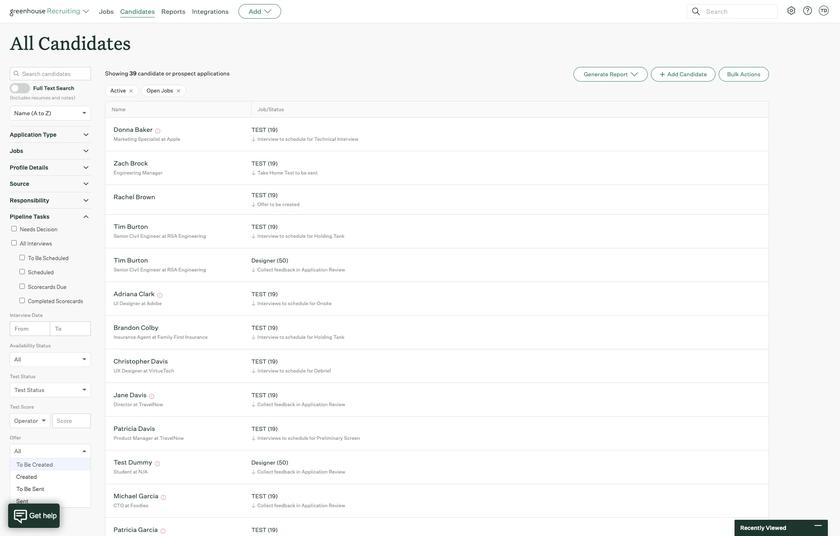 Task type: describe. For each thing, give the bounding box(es) containing it.
feedback for michael garcia
[[275, 502, 295, 509]]

test score
[[10, 404, 34, 410]]

test (19) interview to schedule for holding tank for burton
[[252, 223, 345, 239]]

details
[[29, 164, 48, 171]]

(19) for cto at foodies
[[268, 493, 278, 500]]

davis for patricia
[[138, 425, 155, 433]]

colby
[[141, 324, 158, 332]]

1 vertical spatial test status
[[14, 386, 44, 393]]

in for jane davis
[[297, 401, 301, 407]]

test (19) offer to be created
[[252, 192, 300, 207]]

feedback for test dummy
[[275, 469, 295, 475]]

date
[[32, 312, 43, 318]]

test inside test (19) offer to be created
[[252, 192, 267, 199]]

cto
[[114, 502, 124, 509]]

interview for insurance agent at family first insurance
[[258, 334, 279, 340]]

status for test status
[[21, 373, 36, 379]]

operator
[[14, 417, 38, 424]]

michael garcia has been in application review for more than 5 days image
[[160, 495, 167, 500]]

michael
[[114, 492, 137, 500]]

to be sent option
[[10, 483, 91, 495]]

availability status element
[[10, 342, 91, 372]]

in for test dummy
[[297, 469, 301, 475]]

be inside test (19) offer to be created
[[276, 201, 281, 207]]

engineering inside zach brock engineering manager
[[114, 170, 141, 176]]

sent option
[[10, 495, 91, 507]]

interview date
[[10, 312, 43, 318]]

job/status
[[258, 106, 284, 112]]

interview for senior civil engineer at rsa engineering
[[258, 233, 279, 239]]

reports link
[[161, 7, 186, 15]]

for for tim burton
[[307, 233, 313, 239]]

add candidate link
[[651, 67, 716, 82]]

1 horizontal spatial jobs
[[99, 7, 114, 15]]

to for to be scheduled
[[28, 255, 34, 261]]

engineering for designer (50)
[[179, 267, 206, 273]]

2 insurance from the left
[[185, 334, 208, 340]]

to for marketing specialist at apple
[[280, 136, 284, 142]]

0 vertical spatial candidates
[[120, 7, 155, 15]]

test inside test dummy link
[[114, 458, 127, 467]]

test (19) collect feedback in application review for michael garcia
[[252, 493, 345, 509]]

0 vertical spatial scorecards
[[28, 284, 56, 290]]

brandon
[[114, 324, 140, 332]]

test (19) collect feedback in application review for jane davis
[[252, 392, 345, 407]]

collect feedback in application review link for jane davis
[[250, 401, 347, 408]]

2 horizontal spatial jobs
[[161, 87, 173, 94]]

and
[[52, 95, 60, 101]]

to inside test (19) take home test to be sent
[[295, 170, 300, 176]]

candidate
[[680, 71, 707, 78]]

Scorecards Due checkbox
[[19, 284, 25, 289]]

To Be Scheduled checkbox
[[19, 255, 25, 260]]

interview to schedule for holding tank link for colby
[[250, 333, 347, 341]]

test for marketing specialist at apple
[[252, 126, 267, 133]]

michael garcia link
[[114, 492, 159, 501]]

test for ui designer at adobe
[[252, 291, 267, 298]]

11 test from the top
[[252, 527, 267, 534]]

Needs Decision checkbox
[[11, 226, 17, 231]]

list box inside offer element
[[10, 459, 91, 507]]

review for michael garcia
[[329, 502, 345, 509]]

patricia garcia link
[[114, 526, 158, 535]]

reset filters button
[[10, 485, 59, 500]]

debrief
[[314, 368, 331, 374]]

0 vertical spatial interviews
[[27, 240, 52, 247]]

senior for test (19)
[[114, 233, 128, 239]]

collect feedback in application review link for test dummy
[[250, 468, 347, 476]]

brandon colby link
[[114, 324, 158, 333]]

schedule for tim burton
[[285, 233, 306, 239]]

at inside patricia davis product manager at travelnow
[[154, 435, 159, 441]]

to for to be sent
[[16, 486, 23, 492]]

director at travelnow
[[114, 401, 163, 407]]

burton for designer
[[127, 256, 148, 264]]

to be created option
[[10, 459, 91, 471]]

test for director at travelnow
[[252, 392, 267, 399]]

for for christopher davis
[[307, 368, 313, 374]]

showing
[[105, 70, 128, 77]]

all candidates
[[10, 31, 131, 55]]

z)
[[45, 109, 51, 116]]

patricia davis product manager at travelnow
[[114, 425, 184, 441]]

to be scheduled
[[28, 255, 69, 261]]

zach
[[114, 159, 129, 167]]

for for patricia davis
[[310, 435, 316, 441]]

holding for brandon colby
[[314, 334, 332, 340]]

jane davis
[[114, 391, 147, 399]]

dummy
[[128, 458, 152, 467]]

recently viewed
[[741, 525, 787, 531]]

tim burton link for designer
[[114, 256, 148, 266]]

source
[[10, 180, 29, 187]]

baker
[[135, 126, 153, 134]]

tank for tim burton
[[333, 233, 345, 239]]

1 in from the top
[[297, 267, 301, 273]]

offer inside test (19) offer to be created
[[258, 201, 269, 207]]

home
[[270, 170, 283, 176]]

interview for ux designer at virtuetech
[[258, 368, 279, 374]]

manager for davis
[[133, 435, 153, 441]]

0 vertical spatial sent
[[32, 486, 44, 492]]

interviews for test (19) interviews to schedule for onsite
[[258, 300, 281, 306]]

family
[[158, 334, 173, 340]]

(includes
[[10, 95, 30, 101]]

bulk
[[728, 71, 739, 78]]

integrations
[[192, 7, 229, 15]]

test inside test (19) take home test to be sent
[[284, 170, 294, 176]]

test (19)
[[252, 527, 278, 534]]

preliminary
[[317, 435, 343, 441]]

collect feedback in application review link for michael garcia
[[250, 502, 347, 509]]

0 vertical spatial scheduled
[[43, 255, 69, 261]]

donna baker
[[114, 126, 153, 134]]

marketing
[[114, 136, 137, 142]]

tim burton link for test
[[114, 223, 148, 232]]

manager for brock
[[142, 170, 163, 176]]

availability
[[10, 343, 35, 349]]

text
[[44, 85, 55, 91]]

resumes
[[31, 95, 51, 101]]

reset filters
[[22, 489, 54, 496]]

recently
[[741, 525, 765, 531]]

test for ux designer at virtuetech
[[252, 358, 267, 365]]

zach brock engineering manager
[[114, 159, 163, 176]]

to for insurance agent at family first insurance
[[280, 334, 284, 340]]

patricia for patricia garcia
[[114, 526, 137, 534]]

notes)
[[61, 95, 75, 101]]

application for test dummy
[[302, 469, 328, 475]]

1 review from the top
[[329, 267, 345, 273]]

all down "greenhouse recruiting" image
[[10, 31, 34, 55]]

availability status
[[10, 343, 51, 349]]

patricia garcia
[[114, 526, 158, 534]]

foodies
[[130, 502, 148, 509]]

technical
[[314, 136, 336, 142]]

Scheduled checkbox
[[19, 269, 25, 274]]

director
[[114, 401, 132, 407]]

test dummy link
[[114, 458, 152, 468]]

tim for designer
[[114, 256, 126, 264]]

1 vertical spatial sent
[[16, 498, 28, 505]]

candidate
[[138, 70, 164, 77]]

integrations link
[[192, 7, 229, 15]]

be for scheduled
[[35, 255, 42, 261]]

showing 39 candidate or prospect applications
[[105, 70, 230, 77]]

to be sent
[[16, 486, 44, 492]]

applications
[[197, 70, 230, 77]]

adriana clark
[[114, 290, 155, 298]]

to be created
[[16, 461, 53, 468]]

test for product manager at travelnow
[[252, 426, 267, 432]]

first
[[174, 334, 184, 340]]

test dummy
[[114, 458, 152, 467]]

All Interviews checkbox
[[11, 240, 17, 246]]

at inside christopher davis ux designer at virtuetech
[[143, 368, 148, 374]]

add candidate
[[668, 71, 707, 78]]

bulk actions
[[728, 71, 761, 78]]

test (19) interview to schedule for holding tank for colby
[[252, 324, 345, 340]]

2 vertical spatial jobs
[[10, 147, 23, 154]]

Score number field
[[52, 413, 91, 428]]

viewed
[[766, 525, 787, 531]]

patricia for patricia davis product manager at travelnow
[[114, 425, 137, 433]]

(19) for insurance agent at family first insurance
[[268, 324, 278, 331]]

interviews for test (19) interviews to schedule for preliminary screen
[[258, 435, 281, 441]]

jane
[[114, 391, 128, 399]]

1 feedback from the top
[[275, 267, 295, 273]]

interview for marketing specialist at apple
[[258, 136, 279, 142]]

scorecards due
[[28, 284, 66, 290]]

pipeline
[[10, 213, 32, 220]]

due
[[57, 284, 66, 290]]

travelnow inside patricia davis product manager at travelnow
[[160, 435, 184, 441]]

apple
[[167, 136, 180, 142]]

(19) for ux designer at virtuetech
[[268, 358, 278, 365]]

feedback for jane davis
[[275, 401, 295, 407]]

onsite
[[317, 300, 332, 306]]

interview to schedule for holding tank link for burton
[[250, 232, 347, 240]]

to for ux designer at virtuetech
[[280, 368, 284, 374]]

profile
[[10, 164, 28, 171]]

student at n/a
[[114, 469, 148, 475]]

offer inside offer element
[[10, 435, 21, 441]]

donna baker link
[[114, 126, 153, 135]]

generate report button
[[574, 67, 648, 82]]

rachel
[[114, 193, 134, 201]]

status for all
[[36, 343, 51, 349]]

completed
[[28, 298, 55, 304]]

designer (50) collect feedback in application review for senior civil engineer at rsa engineering
[[252, 257, 345, 273]]

be inside test (19) take home test to be sent
[[301, 170, 307, 176]]

jane davis has been in application review for more than 5 days image
[[148, 394, 155, 399]]

virtuetech
[[149, 368, 174, 374]]

Completed Scorecards checkbox
[[19, 298, 25, 303]]

open
[[147, 87, 160, 94]]

(19) for senior civil engineer at rsa engineering
[[268, 223, 278, 230]]

to for to be created
[[16, 461, 23, 468]]



Task type: locate. For each thing, give the bounding box(es) containing it.
product
[[114, 435, 132, 441]]

4 feedback from the top
[[275, 502, 295, 509]]

2 patricia from the top
[[114, 526, 137, 534]]

patricia down cto at foodies
[[114, 526, 137, 534]]

status down availability status element
[[21, 373, 36, 379]]

td button
[[819, 6, 829, 15]]

interviews
[[27, 240, 52, 247], [258, 300, 281, 306], [258, 435, 281, 441]]

patricia up product
[[114, 425, 137, 433]]

(50) up test (19) interviews to schedule for onsite
[[277, 257, 289, 264]]

designer (50) collect feedback in application review
[[252, 257, 345, 273], [252, 459, 345, 475]]

be down all interviews
[[35, 255, 42, 261]]

needs
[[20, 226, 35, 232]]

engineer for test (19)
[[140, 233, 161, 239]]

collect for test dummy
[[258, 469, 273, 475]]

civil down rachel brown link
[[129, 233, 139, 239]]

name (a to z)
[[14, 109, 51, 116]]

0 vertical spatial engineering
[[114, 170, 141, 176]]

filters
[[38, 489, 54, 496]]

3 test from the top
[[252, 192, 267, 199]]

9 (19) from the top
[[268, 426, 278, 432]]

michael garcia
[[114, 492, 159, 500]]

0 vertical spatial tank
[[333, 233, 345, 239]]

test status element
[[10, 372, 91, 403]]

0 horizontal spatial offer
[[10, 435, 21, 441]]

rsa for test (19)
[[167, 233, 177, 239]]

1 test from the top
[[252, 126, 267, 133]]

1 civil from the top
[[129, 233, 139, 239]]

schedule left preliminary
[[288, 435, 309, 441]]

senior down rachel
[[114, 233, 128, 239]]

open jobs
[[147, 87, 173, 94]]

2 holding from the top
[[314, 334, 332, 340]]

tim burton senior civil engineer at rsa engineering
[[114, 223, 206, 239], [114, 256, 206, 273]]

1 test (19) collect feedback in application review from the top
[[252, 392, 345, 407]]

patricia
[[114, 425, 137, 433], [114, 526, 137, 534]]

davis inside christopher davis ux designer at virtuetech
[[151, 357, 168, 365]]

1 vertical spatial travelnow
[[160, 435, 184, 441]]

all right "all interviews" checkbox
[[20, 240, 26, 247]]

1 burton from the top
[[127, 223, 148, 231]]

created inside to be created option
[[32, 461, 53, 468]]

1 vertical spatial created
[[16, 473, 37, 480]]

1 senior from the top
[[114, 233, 128, 239]]

0 vertical spatial tim
[[114, 223, 126, 231]]

all up to be created
[[14, 448, 21, 455]]

1 vertical spatial candidates
[[38, 31, 131, 55]]

senior for designer (50)
[[114, 267, 128, 273]]

davis up director at travelnow
[[130, 391, 147, 399]]

candidate reports are now available! apply filters and select "view in app" element
[[574, 67, 648, 82]]

0 horizontal spatial jobs
[[10, 147, 23, 154]]

manager
[[142, 170, 163, 176], [133, 435, 153, 441]]

39
[[129, 70, 137, 77]]

add for add
[[249, 7, 261, 15]]

2 burton from the top
[[127, 256, 148, 264]]

all down availability
[[14, 356, 21, 363]]

brandon colby insurance agent at family first insurance
[[114, 324, 208, 340]]

2 civil from the top
[[129, 267, 139, 273]]

offer
[[258, 201, 269, 207], [10, 435, 21, 441]]

test inside test (19) interviews to schedule for preliminary screen
[[252, 426, 267, 432]]

0 vertical spatial (50)
[[277, 257, 289, 264]]

to inside test (19) offer to be created
[[270, 201, 275, 207]]

interviews inside test (19) interviews to schedule for preliminary screen
[[258, 435, 281, 441]]

schedule for patricia davis
[[288, 435, 309, 441]]

schedule left technical
[[285, 136, 306, 142]]

0 vertical spatial manager
[[142, 170, 163, 176]]

burton for test
[[127, 223, 148, 231]]

sent
[[308, 170, 318, 176]]

(19) inside test (19) interview to schedule for debrief
[[268, 358, 278, 365]]

4 collect feedback in application review link from the top
[[250, 502, 347, 509]]

list box containing to be created
[[10, 459, 91, 507]]

engineering for test (19)
[[179, 233, 206, 239]]

(50) for student at n/a
[[277, 459, 289, 466]]

none field inside offer element
[[10, 445, 18, 458]]

7 test from the top
[[252, 358, 267, 365]]

1 vertical spatial tank
[[333, 334, 345, 340]]

1 vertical spatial senior
[[114, 267, 128, 273]]

feedback down interview to schedule for debrief link
[[275, 401, 295, 407]]

1 vertical spatial engineer
[[140, 267, 161, 273]]

0 vertical spatial interview to schedule for holding tank link
[[250, 232, 347, 240]]

burton up adriana clark
[[127, 256, 148, 264]]

interview to schedule for holding tank link up test (19) interview to schedule for debrief
[[250, 333, 347, 341]]

2 vertical spatial davis
[[138, 425, 155, 433]]

name for name (a to z)
[[14, 109, 30, 116]]

4 review from the top
[[329, 502, 345, 509]]

pipeline tasks
[[10, 213, 50, 220]]

4 test from the top
[[252, 223, 267, 230]]

2 vertical spatial be
[[24, 486, 31, 492]]

1 vertical spatial tim burton senior civil engineer at rsa engineering
[[114, 256, 206, 273]]

schedule inside test (19) interview to schedule for technical interview
[[285, 136, 306, 142]]

8 test from the top
[[252, 392, 267, 399]]

greenhouse recruiting image
[[10, 6, 83, 16]]

patricia inside "link"
[[114, 526, 137, 534]]

application for jane davis
[[302, 401, 328, 407]]

3 (19) from the top
[[268, 192, 278, 199]]

add inside popup button
[[249, 7, 261, 15]]

0 vertical spatial garcia
[[139, 492, 159, 500]]

2 interview to schedule for holding tank link from the top
[[250, 333, 347, 341]]

1 vertical spatial scheduled
[[28, 269, 54, 276]]

offer left created
[[258, 201, 269, 207]]

(19) inside test (19) interviews to schedule for onsite
[[268, 291, 278, 298]]

tim burton senior civil engineer at rsa engineering for designer
[[114, 256, 206, 273]]

tim burton link
[[114, 223, 148, 232], [114, 256, 148, 266]]

1 tim from the top
[[114, 223, 126, 231]]

5 (19) from the top
[[268, 291, 278, 298]]

civil up adriana clark
[[129, 267, 139, 273]]

2 feedback from the top
[[275, 401, 295, 407]]

1 tank from the top
[[333, 233, 345, 239]]

engineer for designer (50)
[[140, 267, 161, 273]]

0 vertical spatial test status
[[10, 373, 36, 379]]

davis inside patricia davis product manager at travelnow
[[138, 425, 155, 433]]

tasks
[[33, 213, 50, 220]]

test (19) interview to schedule for technical interview
[[252, 126, 358, 142]]

to inside test (19) interviews to schedule for preliminary screen
[[282, 435, 287, 441]]

to for to
[[55, 325, 62, 332]]

name (a to z) option
[[14, 109, 51, 116]]

manager inside zach brock engineering manager
[[142, 170, 163, 176]]

(19) for marketing specialist at apple
[[268, 126, 278, 133]]

2 tim from the top
[[114, 256, 126, 264]]

offer to be created link
[[250, 200, 302, 208]]

application
[[10, 131, 42, 138], [302, 267, 328, 273], [302, 401, 328, 407], [302, 469, 328, 475], [302, 502, 328, 509]]

created option
[[10, 471, 91, 483]]

td
[[821, 8, 828, 13]]

0 vertical spatial test (19) collect feedback in application review
[[252, 392, 345, 407]]

1 engineer from the top
[[140, 233, 161, 239]]

student
[[114, 469, 132, 475]]

offer element
[[10, 434, 91, 508]]

profile details
[[10, 164, 48, 171]]

1 vertical spatial tim
[[114, 256, 126, 264]]

to inside test (19) interview to schedule for debrief
[[280, 368, 284, 374]]

be left sent
[[301, 170, 307, 176]]

designer
[[252, 257, 276, 264], [120, 300, 140, 306], [122, 368, 142, 374], [252, 459, 276, 466]]

all inside availability status element
[[14, 356, 21, 363]]

4 in from the top
[[297, 502, 301, 509]]

for inside test (19) interview to schedule for technical interview
[[307, 136, 313, 142]]

1 designer (50) collect feedback in application review from the top
[[252, 257, 345, 273]]

10 (19) from the top
[[268, 493, 278, 500]]

1 test (19) interview to schedule for holding tank from the top
[[252, 223, 345, 239]]

n/a
[[139, 469, 148, 475]]

candidates right jobs link
[[120, 7, 155, 15]]

10 test from the top
[[252, 493, 267, 500]]

davis down director at travelnow
[[138, 425, 155, 433]]

(19) inside test (19) take home test to be sent
[[268, 160, 278, 167]]

2 vertical spatial status
[[27, 386, 44, 393]]

schedule inside test (19) interviews to schedule for onsite
[[288, 300, 309, 306]]

1 horizontal spatial scorecards
[[56, 298, 83, 304]]

garcia left the patricia garcia has been in application review for more than 5 days image
[[138, 526, 158, 534]]

feedback up test (19) interviews to schedule for onsite
[[275, 267, 295, 273]]

1 vertical spatial patricia
[[114, 526, 137, 534]]

(19) inside test (19) interviews to schedule for preliminary screen
[[268, 426, 278, 432]]

clark
[[139, 290, 155, 298]]

review
[[329, 267, 345, 273], [329, 401, 345, 407], [329, 469, 345, 475], [329, 502, 345, 509]]

1 vertical spatial burton
[[127, 256, 148, 264]]

type
[[43, 131, 57, 138]]

schedule down created
[[285, 233, 306, 239]]

patricia davis link
[[114, 425, 155, 434]]

1 vertical spatial interviews
[[258, 300, 281, 306]]

0 vertical spatial burton
[[127, 223, 148, 231]]

christopher
[[114, 357, 150, 365]]

senior up 'adriana'
[[114, 267, 128, 273]]

collect for michael garcia
[[258, 502, 273, 509]]

0 vertical spatial add
[[249, 7, 261, 15]]

created up 'created' "option"
[[32, 461, 53, 468]]

patricia inside patricia davis product manager at travelnow
[[114, 425, 137, 433]]

interview to schedule for debrief link
[[250, 367, 333, 375]]

2 collect from the top
[[258, 401, 273, 407]]

interview inside test (19) interview to schedule for debrief
[[258, 368, 279, 374]]

designer inside christopher davis ux designer at virtuetech
[[122, 368, 142, 374]]

test inside test (19) interview to schedule for technical interview
[[252, 126, 267, 133]]

status
[[36, 343, 51, 349], [21, 373, 36, 379], [27, 386, 44, 393]]

2 review from the top
[[329, 401, 345, 407]]

0 horizontal spatial scorecards
[[28, 284, 56, 290]]

2 rsa from the top
[[167, 267, 177, 273]]

active
[[110, 87, 126, 94]]

be left created
[[276, 201, 281, 207]]

0 vertical spatial jobs
[[99, 7, 114, 15]]

1 vertical spatial engineering
[[179, 233, 206, 239]]

2 vertical spatial engineering
[[179, 267, 206, 273]]

christopher davis link
[[114, 357, 168, 367]]

4 collect from the top
[[258, 502, 273, 509]]

holding for tim burton
[[314, 233, 332, 239]]

be
[[35, 255, 42, 261], [24, 461, 31, 468], [24, 486, 31, 492]]

0 vertical spatial travelnow
[[139, 401, 163, 407]]

1 vertical spatial holding
[[314, 334, 332, 340]]

2 in from the top
[[297, 401, 301, 407]]

0 vertical spatial created
[[32, 461, 53, 468]]

add button
[[239, 4, 281, 19]]

interview to schedule for holding tank link
[[250, 232, 347, 240], [250, 333, 347, 341]]

feedback
[[275, 267, 295, 273], [275, 401, 295, 407], [275, 469, 295, 475], [275, 502, 295, 509]]

0 vertical spatial be
[[35, 255, 42, 261]]

1 vertical spatial offer
[[10, 435, 21, 441]]

travelnow up test dummy has been in application review for more than 5 days image
[[160, 435, 184, 441]]

manager down brock
[[142, 170, 163, 176]]

(50) for senior civil engineer at rsa engineering
[[277, 257, 289, 264]]

rsa
[[167, 233, 177, 239], [167, 267, 177, 273]]

insurance down brandon
[[114, 334, 136, 340]]

candidates down jobs link
[[38, 31, 131, 55]]

to down education
[[16, 486, 23, 492]]

4 (19) from the top
[[268, 223, 278, 230]]

2 tank from the top
[[333, 334, 345, 340]]

be for sent
[[24, 486, 31, 492]]

donna
[[114, 126, 134, 134]]

schedule inside test (19) interviews to schedule for preliminary screen
[[288, 435, 309, 441]]

civil for test (19)
[[129, 233, 139, 239]]

1 vertical spatial manager
[[133, 435, 153, 441]]

test dummy has been in application review for more than 5 days image
[[154, 462, 161, 467]]

manager down patricia davis link
[[133, 435, 153, 441]]

1 vertical spatial interview to schedule for holding tank link
[[250, 333, 347, 341]]

0 vertical spatial senior
[[114, 233, 128, 239]]

8 (19) from the top
[[268, 392, 278, 399]]

collect
[[258, 267, 273, 273], [258, 401, 273, 407], [258, 469, 273, 475], [258, 502, 273, 509]]

1 holding from the top
[[314, 233, 332, 239]]

status up score
[[27, 386, 44, 393]]

interview to schedule for holding tank link down created
[[250, 232, 347, 240]]

patricia garcia has been in application review for more than 5 days image
[[159, 529, 167, 534]]

test inside test (19) take home test to be sent
[[252, 160, 267, 167]]

1 vertical spatial jobs
[[161, 87, 173, 94]]

garcia up foodies
[[139, 492, 159, 500]]

garcia for patricia garcia
[[138, 526, 158, 534]]

engineer down brown
[[140, 233, 161, 239]]

tim down rachel
[[114, 223, 126, 231]]

td button
[[818, 4, 831, 17]]

adriana
[[114, 290, 137, 298]]

davis for jane
[[130, 391, 147, 399]]

2 designer (50) collect feedback in application review from the top
[[252, 459, 345, 475]]

2 collect feedback in application review link from the top
[[250, 401, 347, 408]]

1 vertical spatial (50)
[[277, 459, 289, 466]]

to for senior civil engineer at rsa engineering
[[280, 233, 284, 239]]

6 (19) from the top
[[268, 324, 278, 331]]

feedback up test (19) in the left of the page
[[275, 502, 295, 509]]

3 review from the top
[[329, 469, 345, 475]]

designer (50) collect feedback in application review up test (19) interviews to schedule for onsite
[[252, 257, 345, 273]]

at inside brandon colby insurance agent at family first insurance
[[152, 334, 157, 340]]

offer down the operator
[[10, 435, 21, 441]]

tim burton link down rachel brown link
[[114, 223, 148, 232]]

report
[[610, 71, 628, 78]]

interview to schedule for technical interview link
[[250, 135, 360, 143]]

scorecards down 'due'
[[56, 298, 83, 304]]

adriana clark link
[[114, 290, 155, 299]]

1 collect from the top
[[258, 267, 273, 273]]

(19) for engineering manager
[[268, 160, 278, 167]]

tim burton link up adriana clark
[[114, 256, 148, 266]]

0 horizontal spatial add
[[249, 7, 261, 15]]

1 horizontal spatial insurance
[[185, 334, 208, 340]]

all inside offer element
[[14, 448, 21, 455]]

engineer up clark
[[140, 267, 161, 273]]

list box
[[10, 459, 91, 507]]

in for michael garcia
[[297, 502, 301, 509]]

0 vertical spatial davis
[[151, 357, 168, 365]]

tank for brandon colby
[[333, 334, 345, 340]]

tim up 'adriana'
[[114, 256, 126, 264]]

to inside test (19) interviews to schedule for onsite
[[282, 300, 287, 306]]

0 vertical spatial test (19) interview to schedule for holding tank
[[252, 223, 345, 239]]

for inside test (19) interviews to schedule for onsite
[[310, 300, 316, 306]]

None field
[[10, 445, 18, 458]]

created inside 'created' "option"
[[16, 473, 37, 480]]

0 vertical spatial tim burton senior civil engineer at rsa engineering
[[114, 223, 206, 239]]

test for insurance agent at family first insurance
[[252, 324, 267, 331]]

(50) down interviews to schedule for preliminary screen link
[[277, 459, 289, 466]]

reset
[[22, 489, 37, 496]]

0 horizontal spatial name
[[14, 109, 30, 116]]

1 patricia from the top
[[114, 425, 137, 433]]

jobs left candidates link
[[99, 7, 114, 15]]

schedule left debrief
[[285, 368, 306, 374]]

civil for designer (50)
[[129, 267, 139, 273]]

name for name
[[112, 106, 126, 112]]

test inside test (19) interview to schedule for debrief
[[252, 358, 267, 365]]

1 insurance from the left
[[114, 334, 136, 340]]

2 (19) from the top
[[268, 160, 278, 167]]

1 vertical spatial rsa
[[167, 267, 177, 273]]

to for product manager at travelnow
[[282, 435, 287, 441]]

schedule up test (19) interview to schedule for debrief
[[285, 334, 306, 340]]

2 test (19) interview to schedule for holding tank from the top
[[252, 324, 345, 340]]

1 vertical spatial davis
[[130, 391, 147, 399]]

2 tim burton link from the top
[[114, 256, 148, 266]]

1 horizontal spatial add
[[668, 71, 679, 78]]

zach brock link
[[114, 159, 148, 169]]

manager inside patricia davis product manager at travelnow
[[133, 435, 153, 441]]

(19) inside test (19) offer to be created
[[268, 192, 278, 199]]

1 horizontal spatial name
[[112, 106, 126, 112]]

be up education
[[24, 461, 31, 468]]

0 vertical spatial civil
[[129, 233, 139, 239]]

1 vertical spatial scorecards
[[56, 298, 83, 304]]

to up education
[[16, 461, 23, 468]]

0 vertical spatial engineer
[[140, 233, 161, 239]]

tim burton senior civil engineer at rsa engineering for test
[[114, 223, 206, 239]]

3 feedback from the top
[[275, 469, 295, 475]]

(19)
[[268, 126, 278, 133], [268, 160, 278, 167], [268, 192, 278, 199], [268, 223, 278, 230], [268, 291, 278, 298], [268, 324, 278, 331], [268, 358, 278, 365], [268, 392, 278, 399], [268, 426, 278, 432], [268, 493, 278, 500], [268, 527, 278, 534]]

take
[[258, 170, 269, 176]]

0 vertical spatial be
[[301, 170, 307, 176]]

created up to be sent
[[16, 473, 37, 480]]

schedule inside test (19) interview to schedule for debrief
[[285, 368, 306, 374]]

test status down availability
[[10, 373, 36, 379]]

interviews inside test (19) interviews to schedule for onsite
[[258, 300, 281, 306]]

interviews to schedule for onsite link
[[250, 300, 334, 307]]

or
[[166, 70, 171, 77]]

0 horizontal spatial insurance
[[114, 334, 136, 340]]

status right availability
[[36, 343, 51, 349]]

test for engineering manager
[[252, 160, 267, 167]]

schedule left onsite
[[288, 300, 309, 306]]

screen
[[344, 435, 360, 441]]

burton down rachel brown link
[[127, 223, 148, 231]]

0 vertical spatial offer
[[258, 201, 269, 207]]

review for test dummy
[[329, 469, 345, 475]]

designer (50) collect feedback in application review for student at n/a
[[252, 459, 345, 475]]

scheduled up scorecards due
[[28, 269, 54, 276]]

insurance right first
[[185, 334, 208, 340]]

test for senior civil engineer at rsa engineering
[[252, 223, 267, 230]]

burton
[[127, 223, 148, 231], [127, 256, 148, 264]]

(19) for ui designer at adobe
[[268, 291, 278, 298]]

6 test from the top
[[252, 324, 267, 331]]

tim for test
[[114, 223, 126, 231]]

1 rsa from the top
[[167, 233, 177, 239]]

1 interview to schedule for holding tank link from the top
[[250, 232, 347, 240]]

rsa for designer (50)
[[167, 267, 177, 273]]

full text search (includes resumes and notes)
[[10, 85, 75, 101]]

0 vertical spatial rsa
[[167, 233, 177, 239]]

1 collect feedback in application review link from the top
[[250, 266, 347, 274]]

1 horizontal spatial offer
[[258, 201, 269, 207]]

jobs up profile
[[10, 147, 23, 154]]

1 vertical spatial garcia
[[138, 526, 158, 534]]

1 vertical spatial tim burton link
[[114, 256, 148, 266]]

1 vertical spatial status
[[21, 373, 36, 379]]

collect for jane davis
[[258, 401, 273, 407]]

1 vertical spatial be
[[276, 201, 281, 207]]

name down the active
[[112, 106, 126, 112]]

tim burton senior civil engineer at rsa engineering down brown
[[114, 223, 206, 239]]

scorecards up completed
[[28, 284, 56, 290]]

for inside test (19) interview to schedule for debrief
[[307, 368, 313, 374]]

review for jane davis
[[329, 401, 345, 407]]

garcia for michael garcia
[[139, 492, 159, 500]]

11 (19) from the top
[[268, 527, 278, 534]]

(19) for product manager at travelnow
[[268, 426, 278, 432]]

test status up score
[[14, 386, 44, 393]]

0 vertical spatial status
[[36, 343, 51, 349]]

1 vertical spatial designer (50) collect feedback in application review
[[252, 459, 345, 475]]

be
[[301, 170, 307, 176], [276, 201, 281, 207]]

Search candidates field
[[10, 67, 91, 80]]

7 (19) from the top
[[268, 358, 278, 365]]

donna baker has been in technical interview for more than 14 days image
[[154, 129, 161, 134]]

schedule for christopher davis
[[285, 368, 306, 374]]

for for brandon colby
[[307, 334, 313, 340]]

5 test from the top
[[252, 291, 267, 298]]

1 vertical spatial test (19) interview to schedule for holding tank
[[252, 324, 345, 340]]

to inside test (19) interview to schedule for technical interview
[[280, 136, 284, 142]]

test (19) interview to schedule for holding tank down created
[[252, 223, 345, 239]]

christopher davis ux designer at virtuetech
[[114, 357, 174, 374]]

(19) inside test (19) interview to schedule for technical interview
[[268, 126, 278, 133]]

designer (50) collect feedback in application review down interviews to schedule for preliminary screen link
[[252, 459, 345, 475]]

to right to be scheduled checkbox
[[28, 255, 34, 261]]

1 horizontal spatial sent
[[32, 486, 44, 492]]

feedback down interviews to schedule for preliminary screen link
[[275, 469, 295, 475]]

jobs link
[[99, 7, 114, 15]]

9 test from the top
[[252, 426, 267, 432]]

travelnow down jane davis has been in application review for more than 5 days icon
[[139, 401, 163, 407]]

scheduled down all interviews
[[43, 255, 69, 261]]

Search text field
[[705, 5, 770, 17]]

1 vertical spatial add
[[668, 71, 679, 78]]

travelnow
[[139, 401, 163, 407], [160, 435, 184, 441]]

insurance
[[114, 334, 136, 340], [185, 334, 208, 340]]

0 vertical spatial holding
[[314, 233, 332, 239]]

generate
[[584, 71, 609, 78]]

tim burton senior civil engineer at rsa engineering up adriana clark has been in onsite for more than 21 days icon
[[114, 256, 206, 273]]

2 engineer from the top
[[140, 267, 161, 273]]

schedule for brandon colby
[[285, 334, 306, 340]]

3 in from the top
[[297, 469, 301, 475]]

2 (50) from the top
[[277, 459, 289, 466]]

test (19) interview to schedule for holding tank down interviews to schedule for onsite "link"
[[252, 324, 345, 340]]

configure image
[[787, 6, 797, 15]]

be down education
[[24, 486, 31, 492]]

garcia inside "link"
[[138, 526, 158, 534]]

needs decision
[[20, 226, 58, 232]]

adriana clark has been in onsite for more than 21 days image
[[156, 293, 163, 298]]

(19) for director at travelnow
[[268, 392, 278, 399]]

2 tim burton senior civil engineer at rsa engineering from the top
[[114, 256, 206, 273]]

2 test from the top
[[252, 160, 267, 167]]

2 senior from the top
[[114, 267, 128, 273]]

decision
[[37, 226, 58, 232]]

application for michael garcia
[[302, 502, 328, 509]]

1 horizontal spatial be
[[301, 170, 307, 176]]

davis up the virtuetech
[[151, 357, 168, 365]]

created
[[282, 201, 300, 207]]

1 tim burton senior civil engineer at rsa engineering from the top
[[114, 223, 206, 239]]

0 vertical spatial patricia
[[114, 425, 137, 433]]

name left (a
[[14, 109, 30, 116]]

2 test (19) collect feedback in application review from the top
[[252, 493, 345, 509]]

jobs right open
[[161, 87, 173, 94]]

add for add candidate
[[668, 71, 679, 78]]

1 vertical spatial civil
[[129, 267, 139, 273]]

0 horizontal spatial be
[[276, 201, 281, 207]]

test inside test (19) interviews to schedule for onsite
[[252, 291, 267, 298]]

scheduled
[[43, 255, 69, 261], [28, 269, 54, 276]]

3 collect from the top
[[258, 469, 273, 475]]

davis for christopher
[[151, 357, 168, 365]]

test
[[284, 170, 294, 176], [10, 373, 20, 379], [14, 386, 26, 393], [10, 404, 20, 410], [114, 458, 127, 467]]

1 tim burton link from the top
[[114, 223, 148, 232]]

1 vertical spatial test (19) collect feedback in application review
[[252, 493, 345, 509]]

0 vertical spatial tim burton link
[[114, 223, 148, 232]]

be for created
[[24, 461, 31, 468]]

specialist
[[138, 136, 160, 142]]

1 (19) from the top
[[268, 126, 278, 133]]

test for cto at foodies
[[252, 493, 267, 500]]

0 horizontal spatial sent
[[16, 498, 28, 505]]

(50)
[[277, 257, 289, 264], [277, 459, 289, 466]]

2 vertical spatial interviews
[[258, 435, 281, 441]]

1 (50) from the top
[[277, 257, 289, 264]]

marketing specialist at apple
[[114, 136, 180, 142]]

checkmark image
[[13, 85, 19, 91]]

for inside test (19) interviews to schedule for preliminary screen
[[310, 435, 316, 441]]

0 vertical spatial designer (50) collect feedback in application review
[[252, 257, 345, 273]]

to down completed scorecards
[[55, 325, 62, 332]]

ui
[[114, 300, 119, 306]]

1 vertical spatial be
[[24, 461, 31, 468]]

3 collect feedback in application review link from the top
[[250, 468, 347, 476]]

collect feedback in application review link
[[250, 266, 347, 274], [250, 401, 347, 408], [250, 468, 347, 476], [250, 502, 347, 509]]



Task type: vqa. For each thing, say whether or not it's contained in the screenshot.
Years corresponding to 5
no



